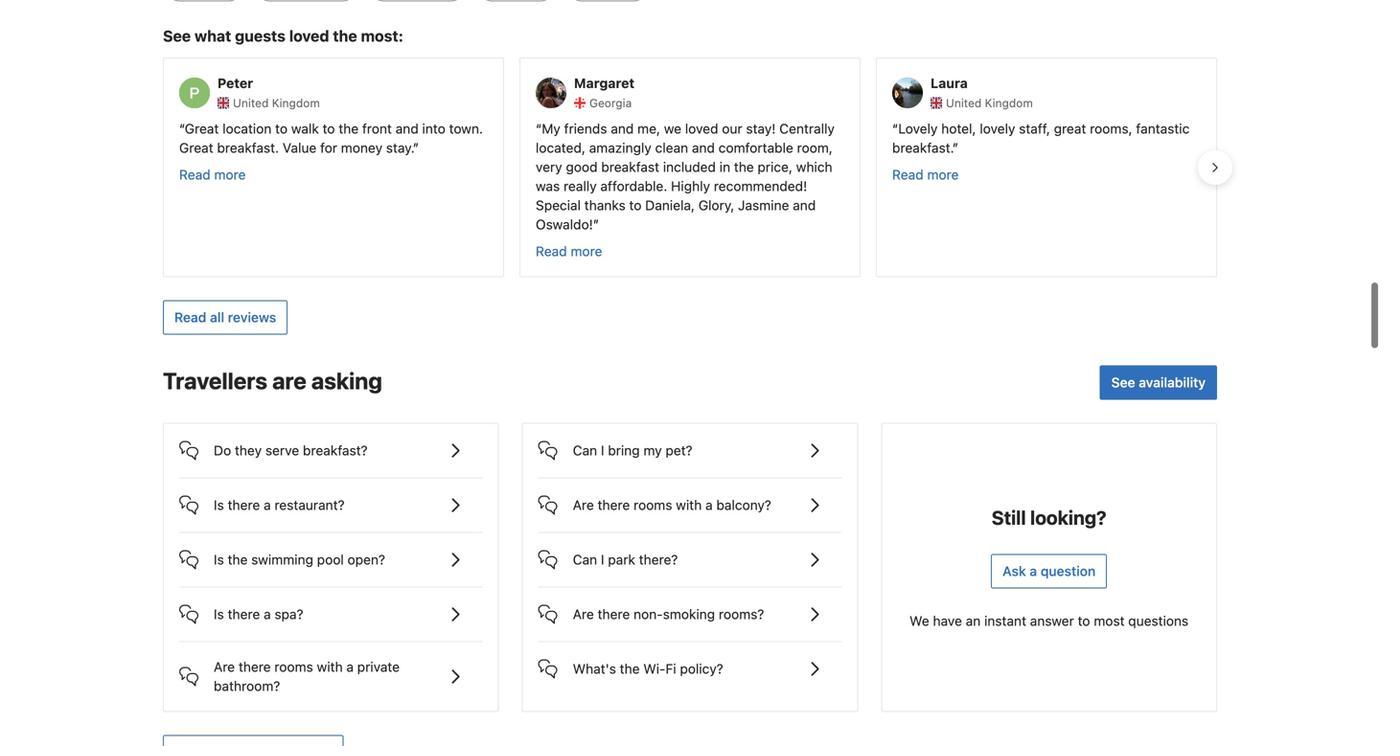 Task type: vqa. For each thing, say whether or not it's contained in the screenshot.


Task type: describe. For each thing, give the bounding box(es) containing it.
included
[[663, 159, 716, 175]]

there for is there a spa?
[[228, 607, 260, 623]]

affordable.
[[600, 178, 667, 194]]

pet?
[[666, 443, 693, 459]]

more for " great location  to walk to the front and into town. great breakfast. value for money stay.
[[214, 167, 246, 183]]

united kingdom for to
[[233, 96, 320, 110]]

balcony?
[[716, 497, 771, 513]]

our
[[722, 121, 742, 137]]

read for " my friends and me, we loved our stay! centrally located, amazingly clean and comfortable room, very good breakfast included in the price, which was really affordable. highly recommended! special thanks to daniela, glory, jasmine and oswaldo!
[[536, 243, 567, 259]]

read all reviews
[[174, 310, 276, 325]]

swimming
[[251, 552, 313, 568]]

a left balcony?
[[705, 497, 713, 513]]

breakfast. inside the " lovely hotel, lovely staff, great rooms, fantastic breakfast.
[[892, 140, 952, 156]]

can for can i park there?
[[573, 552, 597, 568]]

what's the wi-fi policy? button
[[538, 643, 842, 681]]

oswaldo!
[[536, 217, 593, 232]]

we
[[664, 121, 682, 137]]

value
[[283, 140, 317, 156]]

to up the for
[[323, 121, 335, 137]]

was
[[536, 178, 560, 194]]

jasmine
[[738, 197, 789, 213]]

still looking?
[[992, 507, 1107, 529]]

margaret
[[574, 75, 635, 91]]

rooms,
[[1090, 121, 1132, 137]]

do they serve breakfast? button
[[179, 424, 483, 462]]

restaurant?
[[274, 497, 345, 513]]

bathroom?
[[214, 679, 280, 694]]

see what guests loved the most:
[[163, 27, 403, 45]]

really
[[564, 178, 597, 194]]

price,
[[758, 159, 793, 175]]

do they serve breakfast?
[[214, 443, 368, 459]]

is for is there a restaurant?
[[214, 497, 224, 513]]

read for " lovely hotel, lovely staff, great rooms, fantastic breakfast.
[[892, 167, 924, 183]]

and down which
[[793, 197, 816, 213]]

special
[[536, 197, 581, 213]]

is the swimming pool open? button
[[179, 533, 483, 572]]

breakfast
[[601, 159, 659, 175]]

can i park there? button
[[538, 533, 842, 572]]

are there rooms with a balcony?
[[573, 497, 771, 513]]

laura
[[931, 75, 968, 91]]

highly
[[671, 178, 710, 194]]

see for see what guests loved the most:
[[163, 27, 191, 45]]

most:
[[361, 27, 403, 45]]

" for " lovely hotel, lovely staff, great rooms, fantastic breakfast.
[[892, 121, 898, 137]]

see availability button
[[1100, 366, 1217, 400]]

serve
[[265, 443, 299, 459]]

can i park there?
[[573, 552, 678, 568]]

i for bring
[[601, 443, 604, 459]]

me,
[[637, 121, 660, 137]]

more for " lovely hotel, lovely staff, great rooms, fantastic breakfast.
[[927, 167, 959, 183]]

instant
[[984, 613, 1026, 629]]

location
[[223, 121, 272, 137]]

what's
[[573, 661, 616, 677]]

there?
[[639, 552, 678, 568]]

a inside are there rooms with a private bathroom?
[[346, 659, 354, 675]]

is for is the swimming pool open?
[[214, 552, 224, 568]]

fantastic
[[1136, 121, 1190, 137]]

the inside button
[[620, 661, 640, 677]]

are there rooms with a balcony? button
[[538, 479, 842, 517]]

are there non-smoking rooms?
[[573, 607, 764, 623]]

very
[[536, 159, 562, 175]]

ask a question button
[[991, 554, 1107, 589]]

i for park
[[601, 552, 604, 568]]

and up included
[[692, 140, 715, 156]]

the inside button
[[228, 552, 248, 568]]

are there rooms with a private bathroom?
[[214, 659, 400, 694]]

kingdom for lovely
[[985, 96, 1033, 110]]

great
[[1054, 121, 1086, 137]]

" my friends and me, we loved our stay! centrally located, amazingly clean and comfortable room, very good breakfast included in the price, which was really affordable. highly recommended! special thanks to daniela, glory, jasmine and oswaldo!
[[536, 121, 835, 232]]

breakfast. inside " great location  to walk to the front and into town. great breakfast. value for money stay.
[[217, 140, 279, 156]]

comfortable
[[719, 140, 793, 156]]

answer
[[1030, 613, 1074, 629]]

" for lovely hotel, lovely staff, great rooms, fantastic breakfast.
[[952, 140, 958, 156]]

" for " my friends and me, we loved our stay! centrally located, amazingly clean and comfortable room, very good breakfast included in the price, which was really affordable. highly recommended! special thanks to daniela, glory, jasmine and oswaldo!
[[536, 121, 542, 137]]

are
[[272, 368, 306, 394]]

rooms for private
[[274, 659, 313, 675]]

read more button for great location  to walk to the front and into town. great breakfast. value for money stay.
[[179, 165, 246, 185]]

which
[[796, 159, 832, 175]]

read all reviews button
[[163, 300, 288, 335]]

they
[[235, 443, 262, 459]]

kingdom for to
[[272, 96, 320, 110]]

centrally
[[779, 121, 835, 137]]

pool
[[317, 552, 344, 568]]

my
[[542, 121, 561, 137]]

are there non-smoking rooms? button
[[538, 588, 842, 626]]

united kingdom for lovely
[[946, 96, 1033, 110]]

read more button for lovely hotel, lovely staff, great rooms, fantastic breakfast.
[[892, 165, 959, 185]]

to left most
[[1078, 613, 1090, 629]]

walk
[[291, 121, 319, 137]]

recommended!
[[714, 178, 807, 194]]

" for my friends and me, we loved our stay! centrally located, amazingly clean and comfortable room, very good breakfast included in the price, which was really affordable. highly recommended! special thanks to daniela, glory, jasmine and oswaldo!
[[593, 217, 599, 232]]

fi
[[666, 661, 676, 677]]

lovely
[[898, 121, 938, 137]]

with for balcony?
[[676, 497, 702, 513]]

money
[[341, 140, 383, 156]]



Task type: locate. For each thing, give the bounding box(es) containing it.
united kingdom image for laura
[[931, 97, 942, 109]]

read more for " lovely hotel, lovely staff, great rooms, fantastic breakfast.
[[892, 167, 959, 183]]

the left most: on the top left
[[333, 27, 357, 45]]

see availability
[[1111, 375, 1206, 391]]

the right in at right
[[734, 159, 754, 175]]

1 united kingdom image from the left
[[218, 97, 229, 109]]

0 horizontal spatial "
[[179, 121, 185, 137]]

1 vertical spatial loved
[[685, 121, 718, 137]]

1 vertical spatial is
[[214, 552, 224, 568]]

united for laura
[[946, 96, 982, 110]]

read more down lovely on the right top of the page
[[892, 167, 959, 183]]

for
[[320, 140, 337, 156]]

is there a spa?
[[214, 607, 303, 623]]

a left spa?
[[264, 607, 271, 623]]

with for private
[[317, 659, 343, 675]]

read more button down location
[[179, 165, 246, 185]]

rooms for balcony?
[[634, 497, 672, 513]]

united kingdom up lovely
[[946, 96, 1033, 110]]

are up what's
[[573, 607, 594, 623]]

is inside button
[[214, 497, 224, 513]]

most
[[1094, 613, 1125, 629]]

friends
[[564, 121, 607, 137]]

the inside " great location  to walk to the front and into town. great breakfast. value for money stay.
[[339, 121, 359, 137]]

see for see availability
[[1111, 375, 1135, 391]]

to
[[275, 121, 288, 137], [323, 121, 335, 137], [629, 197, 642, 213], [1078, 613, 1090, 629]]

0 horizontal spatial kingdom
[[272, 96, 320, 110]]

read more
[[179, 167, 246, 183], [892, 167, 959, 183], [536, 243, 602, 259]]

" left location
[[179, 121, 185, 137]]

read more for " great location  to walk to the front and into town. great breakfast. value for money stay.
[[179, 167, 246, 183]]

rooms inside are there rooms with a private bathroom?
[[274, 659, 313, 675]]

wi-
[[643, 661, 666, 677]]

" great location  to walk to the front and into town. great breakfast. value for money stay.
[[179, 121, 483, 156]]

1 is from the top
[[214, 497, 224, 513]]

and up amazingly on the left of the page
[[611, 121, 634, 137]]

0 horizontal spatial loved
[[289, 27, 329, 45]]

0 horizontal spatial breakfast.
[[217, 140, 279, 156]]

is down do
[[214, 497, 224, 513]]

my
[[644, 443, 662, 459]]

can left bring
[[573, 443, 597, 459]]

more down oswaldo!
[[571, 243, 602, 259]]

and
[[396, 121, 419, 137], [611, 121, 634, 137], [692, 140, 715, 156], [793, 197, 816, 213]]

1 horizontal spatial more
[[571, 243, 602, 259]]

with inside are there rooms with a private bathroom?
[[317, 659, 343, 675]]

can inside can i bring my pet? button
[[573, 443, 597, 459]]

1 horizontal spatial read more
[[536, 243, 602, 259]]

1 horizontal spatial kingdom
[[985, 96, 1033, 110]]

are for are there non-smoking rooms?
[[573, 607, 594, 623]]

1 vertical spatial see
[[1111, 375, 1135, 391]]

breakfast. down lovely on the right top of the page
[[892, 140, 952, 156]]

1 horizontal spatial "
[[593, 217, 599, 232]]

2 united kingdom from the left
[[946, 96, 1033, 110]]

united kingdom image
[[218, 97, 229, 109], [931, 97, 942, 109]]

2 vertical spatial are
[[214, 659, 235, 675]]

0 vertical spatial great
[[185, 121, 219, 137]]

daniela,
[[645, 197, 695, 213]]

with left the private
[[317, 659, 343, 675]]

we
[[910, 613, 929, 629]]

are inside are there rooms with a private bathroom?
[[214, 659, 235, 675]]

" inside " my friends and me, we loved our stay! centrally located, amazingly clean and comfortable room, very good breakfast included in the price, which was really affordable. highly recommended! special thanks to daniela, glory, jasmine and oswaldo!
[[536, 121, 542, 137]]

0 vertical spatial i
[[601, 443, 604, 459]]

0 horizontal spatial "
[[413, 140, 419, 156]]

3 " from the left
[[892, 121, 898, 137]]

read more down oswaldo!
[[536, 243, 602, 259]]

can
[[573, 443, 597, 459], [573, 552, 597, 568]]

0 horizontal spatial united kingdom
[[233, 96, 320, 110]]

asking
[[311, 368, 382, 394]]

1 horizontal spatial read more button
[[536, 242, 602, 261]]

" left hotel, in the top of the page
[[892, 121, 898, 137]]

0 vertical spatial loved
[[289, 27, 329, 45]]

see left what
[[163, 27, 191, 45]]

can for can i bring my pet?
[[573, 443, 597, 459]]

read more for " my friends and me, we loved our stay! centrally located, amazingly clean and comfortable room, very good breakfast included in the price, which was really affordable. highly recommended! special thanks to daniela, glory, jasmine and oswaldo!
[[536, 243, 602, 259]]

can inside can i park there? button
[[573, 552, 597, 568]]

2 can from the top
[[573, 552, 597, 568]]

rooms inside button
[[634, 497, 672, 513]]

0 horizontal spatial read more
[[179, 167, 246, 183]]

0 horizontal spatial read more button
[[179, 165, 246, 185]]

located,
[[536, 140, 586, 156]]

there inside are there rooms with a private bathroom?
[[239, 659, 271, 675]]

2 horizontal spatial "
[[952, 140, 958, 156]]

read more button for my friends and me, we loved our stay! centrally located, amazingly clean and comfortable room, very good breakfast included in the price, which was really affordable. highly recommended! special thanks to daniela, glory, jasmine and oswaldo!
[[536, 242, 602, 261]]

1 kingdom from the left
[[272, 96, 320, 110]]

united down peter
[[233, 96, 269, 110]]

stay!
[[746, 121, 776, 137]]

see inside see availability button
[[1111, 375, 1135, 391]]

a right ask
[[1030, 564, 1037, 579]]

1 horizontal spatial breakfast.
[[892, 140, 952, 156]]

loved right we
[[685, 121, 718, 137]]

2 horizontal spatial read more
[[892, 167, 959, 183]]

i
[[601, 443, 604, 459], [601, 552, 604, 568]]

clean
[[655, 140, 688, 156]]

reviews
[[228, 310, 276, 325]]

1 horizontal spatial united
[[946, 96, 982, 110]]

0 vertical spatial can
[[573, 443, 597, 459]]

loved
[[289, 27, 329, 45], [685, 121, 718, 137]]

" for great location  to walk to the front and into town. great breakfast. value for money stay.
[[413, 140, 419, 156]]

2 vertical spatial is
[[214, 607, 224, 623]]

0 vertical spatial is
[[214, 497, 224, 513]]

are
[[573, 497, 594, 513], [573, 607, 594, 623], [214, 659, 235, 675]]

more for " my friends and me, we loved our stay! centrally located, amazingly clean and comfortable room, very good breakfast included in the price, which was really affordable. highly recommended! special thanks to daniela, glory, jasmine and oswaldo!
[[571, 243, 602, 259]]

smoking
[[663, 607, 715, 623]]

more down hotel, in the top of the page
[[927, 167, 959, 183]]

i inside button
[[601, 552, 604, 568]]

question
[[1041, 564, 1096, 579]]

availability
[[1139, 375, 1206, 391]]

1 horizontal spatial with
[[676, 497, 702, 513]]

spa?
[[274, 607, 303, 623]]

1 horizontal spatial rooms
[[634, 497, 672, 513]]

in
[[720, 159, 730, 175]]

what
[[194, 27, 231, 45]]

are there rooms with a private bathroom? button
[[179, 643, 483, 696]]

1 horizontal spatial see
[[1111, 375, 1135, 391]]

breakfast?
[[303, 443, 368, 459]]

read more button down lovely on the right top of the page
[[892, 165, 959, 185]]

2 horizontal spatial more
[[927, 167, 959, 183]]

the left wi-
[[620, 661, 640, 677]]

0 horizontal spatial rooms
[[274, 659, 313, 675]]

still
[[992, 507, 1026, 529]]

the inside " my friends and me, we loved our stay! centrally located, amazingly clean and comfortable room, very good breakfast included in the price, which was really affordable. highly recommended! special thanks to daniela, glory, jasmine and oswaldo!
[[734, 159, 754, 175]]

we have an instant answer to most questions
[[910, 613, 1189, 629]]

2 united kingdom image from the left
[[931, 97, 942, 109]]

1 horizontal spatial united kingdom
[[946, 96, 1033, 110]]

is there a restaurant?
[[214, 497, 345, 513]]

read for " great location  to walk to the front and into town. great breakfast. value for money stay.
[[179, 167, 211, 183]]

2 i from the top
[[601, 552, 604, 568]]

the up money
[[339, 121, 359, 137]]

1 i from the top
[[601, 443, 604, 459]]

united kingdom image down peter
[[218, 97, 229, 109]]

loved right guests
[[289, 27, 329, 45]]

1 vertical spatial i
[[601, 552, 604, 568]]

are up bathroom?
[[214, 659, 235, 675]]

there
[[228, 497, 260, 513], [598, 497, 630, 513], [228, 607, 260, 623], [598, 607, 630, 623], [239, 659, 271, 675]]

kingdom up walk
[[272, 96, 320, 110]]

1 united from the left
[[233, 96, 269, 110]]

read more button down oswaldo!
[[536, 242, 602, 261]]

2 horizontal spatial read more button
[[892, 165, 959, 185]]

0 vertical spatial see
[[163, 27, 191, 45]]

a left the private
[[346, 659, 354, 675]]

2 horizontal spatial "
[[892, 121, 898, 137]]

travellers
[[163, 368, 267, 394]]

2 kingdom from the left
[[985, 96, 1033, 110]]

are up can i park there?
[[573, 497, 594, 513]]

" right money
[[413, 140, 419, 156]]

i left park
[[601, 552, 604, 568]]

1 vertical spatial can
[[573, 552, 597, 568]]

i left bring
[[601, 443, 604, 459]]

2 breakfast. from the left
[[892, 140, 952, 156]]

bring
[[608, 443, 640, 459]]

0 horizontal spatial more
[[214, 167, 246, 183]]

can i bring my pet? button
[[538, 424, 842, 462]]

0 horizontal spatial united kingdom image
[[218, 97, 229, 109]]

ask
[[1003, 564, 1026, 579]]

0 vertical spatial with
[[676, 497, 702, 513]]

1 vertical spatial are
[[573, 607, 594, 623]]

are for are there rooms with a balcony?
[[573, 497, 594, 513]]

glory,
[[698, 197, 734, 213]]

1 vertical spatial great
[[179, 140, 213, 156]]

and inside " great location  to walk to the front and into town. great breakfast. value for money stay.
[[396, 121, 419, 137]]

great
[[185, 121, 219, 137], [179, 140, 213, 156]]

i inside button
[[601, 443, 604, 459]]

is there a spa? button
[[179, 588, 483, 626]]

0 horizontal spatial united
[[233, 96, 269, 110]]

" for " great location  to walk to the front and into town. great breakfast. value for money stay.
[[179, 121, 185, 137]]

1 breakfast. from the left
[[217, 140, 279, 156]]

1 " from the left
[[179, 121, 185, 137]]

are for are there rooms with a private bathroom?
[[214, 659, 235, 675]]

0 vertical spatial rooms
[[634, 497, 672, 513]]

" down hotel, in the top of the page
[[952, 140, 958, 156]]

questions
[[1128, 613, 1189, 629]]

breakfast. down location
[[217, 140, 279, 156]]

rooms up bathroom?
[[274, 659, 313, 675]]

1 vertical spatial with
[[317, 659, 343, 675]]

there for is there a restaurant?
[[228, 497, 260, 513]]

see
[[163, 27, 191, 45], [1111, 375, 1135, 391]]

" inside " great location  to walk to the front and into town. great breakfast. value for money stay.
[[179, 121, 185, 137]]

1 vertical spatial rooms
[[274, 659, 313, 675]]

georgia
[[589, 96, 632, 110]]

0 horizontal spatial see
[[163, 27, 191, 45]]

1 can from the top
[[573, 443, 597, 459]]

with inside button
[[676, 497, 702, 513]]

room,
[[797, 140, 833, 156]]

loved inside " my friends and me, we loved our stay! centrally located, amazingly clean and comfortable room, very good breakfast included in the price, which was really affordable. highly recommended! special thanks to daniela, glory, jasmine and oswaldo!
[[685, 121, 718, 137]]

there up park
[[598, 497, 630, 513]]

there left spa?
[[228, 607, 260, 623]]

see left availability
[[1111, 375, 1135, 391]]

united kingdom image for peter
[[218, 97, 229, 109]]

" inside the " lovely hotel, lovely staff, great rooms, fantastic breakfast.
[[892, 121, 898, 137]]

kingdom up lovely
[[985, 96, 1033, 110]]

0 vertical spatial are
[[573, 497, 594, 513]]

stay.
[[386, 140, 413, 156]]

a left restaurant?
[[264, 497, 271, 513]]

the left swimming
[[228, 552, 248, 568]]

to inside " my friends and me, we loved our stay! centrally located, amazingly clean and comfortable room, very good breakfast included in the price, which was really affordable. highly recommended! special thanks to daniela, glory, jasmine and oswaldo!
[[629, 197, 642, 213]]

there up bathroom?
[[239, 659, 271, 675]]

there for are there rooms with a balcony?
[[598, 497, 630, 513]]

and up the stay.
[[396, 121, 419, 137]]

guests
[[235, 27, 286, 45]]

staff,
[[1019, 121, 1050, 137]]

united kingdom up walk
[[233, 96, 320, 110]]

there for are there non-smoking rooms?
[[598, 607, 630, 623]]

town.
[[449, 121, 483, 137]]

more down location
[[214, 167, 246, 183]]

united down laura
[[946, 96, 982, 110]]

1 horizontal spatial loved
[[685, 121, 718, 137]]

thanks
[[584, 197, 626, 213]]

looking?
[[1030, 507, 1107, 529]]

georgia image
[[574, 97, 586, 109]]

there left non-
[[598, 607, 630, 623]]

there for are there rooms with a private bathroom?
[[239, 659, 271, 675]]

park
[[608, 552, 635, 568]]

lovely
[[980, 121, 1015, 137]]

the
[[333, 27, 357, 45], [339, 121, 359, 137], [734, 159, 754, 175], [228, 552, 248, 568], [620, 661, 640, 677]]

is for is there a spa?
[[214, 607, 224, 623]]

peter
[[218, 75, 253, 91]]

rooms
[[634, 497, 672, 513], [274, 659, 313, 675]]

to down affordable.
[[629, 197, 642, 213]]

into
[[422, 121, 445, 137]]

2 united from the left
[[946, 96, 982, 110]]

2 is from the top
[[214, 552, 224, 568]]

2 " from the left
[[536, 121, 542, 137]]

good
[[566, 159, 598, 175]]

can left park
[[573, 552, 597, 568]]

" down "thanks"
[[593, 217, 599, 232]]

1 horizontal spatial "
[[536, 121, 542, 137]]

0 horizontal spatial with
[[317, 659, 343, 675]]

open?
[[347, 552, 385, 568]]

read
[[179, 167, 211, 183], [892, 167, 924, 183], [536, 243, 567, 259], [174, 310, 206, 325]]

policy?
[[680, 661, 723, 677]]

is there a restaurant? button
[[179, 479, 483, 517]]

private
[[357, 659, 400, 675]]

to left walk
[[275, 121, 288, 137]]

united for peter
[[233, 96, 269, 110]]

is left spa?
[[214, 607, 224, 623]]

rooms down my
[[634, 497, 672, 513]]

united kingdom image down laura
[[931, 97, 942, 109]]

there down they
[[228, 497, 260, 513]]

is left swimming
[[214, 552, 224, 568]]

what's the wi-fi policy?
[[573, 661, 723, 677]]

with
[[676, 497, 702, 513], [317, 659, 343, 675]]

this is a carousel with rotating slides. it displays featured reviews of the property. use next and previous buttons to navigate. region
[[148, 50, 1233, 285]]

have
[[933, 613, 962, 629]]

is
[[214, 497, 224, 513], [214, 552, 224, 568], [214, 607, 224, 623]]

3 is from the top
[[214, 607, 224, 623]]

1 united kingdom from the left
[[233, 96, 320, 110]]

is the swimming pool open?
[[214, 552, 385, 568]]

" up located,
[[536, 121, 542, 137]]

1 horizontal spatial united kingdom image
[[931, 97, 942, 109]]

with up can i park there? button
[[676, 497, 702, 513]]

ask a question
[[1003, 564, 1096, 579]]

read more down location
[[179, 167, 246, 183]]



